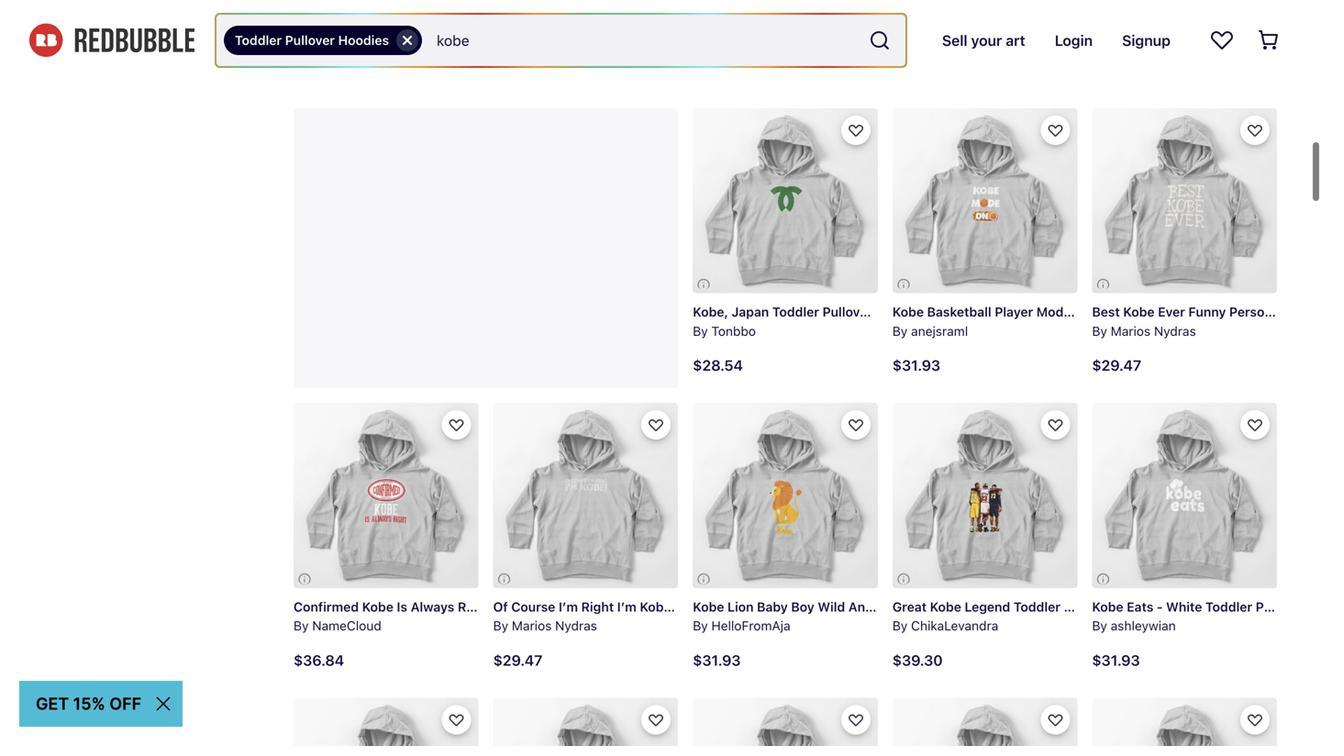Task type: vqa. For each thing, say whether or not it's contained in the screenshot.
Kobe Basketball Player Mode On Toddler Pullover Hoodie By anejsraml
yes



Task type: locate. For each thing, give the bounding box(es) containing it.
$29.47
[[493, 62, 543, 79], [893, 62, 942, 79], [1092, 357, 1142, 374], [493, 651, 543, 669]]

white
[[1166, 599, 1202, 614]]

great kobe legend toddler pullover hoodie image
[[893, 403, 1078, 588]]

kobe inside kobe basketball player mode on toddler pullover hoodie by anejsraml
[[893, 304, 924, 319]]

hoodie inside kobe basketball player mode on toddler pullover hoodie by anejsraml
[[1199, 304, 1243, 319]]

by hellofromaja
[[693, 618, 791, 633]]

hoodie inside great kobe legend toddler pullover hoodie by chikalevandra
[[1117, 599, 1161, 614]]

kobe up anejsraml
[[893, 304, 924, 319]]

by inside kobe airport toddler pullover hoodie by mbnews
[[893, 29, 908, 44]]

kobe left is
[[362, 599, 394, 614]]

0 horizontal spatial by marios nydras
[[493, 618, 597, 633]]

kobe left eats
[[1092, 599, 1124, 614]]

Toddler Pullover Hoodies field
[[217, 15, 906, 66]]

1 horizontal spatial $31.93
[[893, 357, 941, 374]]

0 horizontal spatial teehome
[[312, 29, 369, 44]]

kobe inside confirmed kobe is always right toddler pullover hoodie by namecloud
[[362, 599, 394, 614]]

0 horizontal spatial marios
[[512, 618, 552, 633]]

mode
[[1037, 304, 1071, 319]]

pullover inside "kobe eats - white  toddler pullover ho by ashleywian"
[[1256, 599, 1306, 614]]

$31.93 down ashleywian
[[1092, 651, 1140, 669]]

1 horizontal spatial marios
[[1111, 323, 1151, 338]]

$29.47 link
[[493, 0, 678, 94]]

1 vertical spatial marios
[[512, 618, 552, 633]]

kobe inside "kobe eats - white  toddler pullover ho by ashleywian"
[[1092, 599, 1124, 614]]

marios
[[1111, 323, 1151, 338], [512, 618, 552, 633]]

1 horizontal spatial by marios nydras
[[1092, 323, 1196, 338]]

0 vertical spatial by marios nydras
[[1092, 323, 1196, 338]]

2 by teehome from the left
[[1092, 29, 1167, 44]]

kobe inside kobe airport toddler pullover hoodie by mbnews
[[893, 10, 924, 25]]

0 vertical spatial marios
[[1111, 323, 1151, 338]]

kobe for kobe basketball player mode on toddler pullover hoodie by anejsraml
[[893, 304, 924, 319]]

Search term search field
[[422, 15, 862, 66]]

marios for the 'best kobe ever funny personalized name toddler pullover hoodie' image in the right top of the page
[[1111, 323, 1151, 338]]

airport
[[927, 10, 969, 25]]

legend
[[965, 599, 1011, 614]]

hoodie
[[1076, 10, 1120, 25], [876, 304, 920, 319], [1199, 304, 1243, 319], [597, 599, 641, 614], [1117, 599, 1161, 614]]

0 horizontal spatial $31.93
[[693, 651, 741, 669]]

$31.93
[[893, 357, 941, 374], [693, 651, 741, 669], [1092, 651, 1140, 669]]

nydras
[[1154, 323, 1196, 338], [555, 618, 597, 633]]

$31.93 down by hellofromaja
[[693, 651, 741, 669]]

by inside the kobe, japan toddler pullover hoodie by tonbbo
[[693, 323, 708, 338]]

by
[[294, 29, 309, 44], [893, 29, 908, 44], [1092, 29, 1107, 44], [693, 323, 708, 338], [893, 323, 908, 338], [1092, 323, 1107, 338], [294, 618, 309, 633], [493, 618, 508, 633], [693, 618, 708, 633], [893, 618, 908, 633], [1092, 618, 1107, 633]]

kobe, japan toddler pullover hoodie by tonbbo
[[693, 304, 920, 338]]

1 vertical spatial nydras
[[555, 618, 597, 633]]

redbubble logo image
[[29, 24, 195, 57]]

2 horizontal spatial $31.93
[[1092, 651, 1140, 669]]

by teehome link
[[1092, 0, 1277, 94]]

0 horizontal spatial $30.70
[[294, 62, 343, 79]]

kobe for kobe airport toddler pullover hoodie by mbnews
[[893, 10, 924, 25]]

$31.93 down anejsraml
[[893, 357, 941, 374]]

by marios nydras
[[1092, 323, 1196, 338], [493, 618, 597, 633]]

kobe
[[893, 10, 924, 25], [893, 304, 924, 319], [362, 599, 394, 614], [930, 599, 962, 614], [1092, 599, 1124, 614]]

toddler
[[972, 10, 1019, 25], [235, 33, 282, 48], [772, 304, 819, 319], [1095, 304, 1142, 319], [494, 599, 541, 614], [1014, 599, 1061, 614], [1206, 599, 1253, 614]]

1 horizontal spatial $30.70
[[693, 62, 742, 79]]

0 vertical spatial nydras
[[1154, 323, 1196, 338]]

on
[[1075, 304, 1092, 319]]

kobe, japan toddler pullover hoodie image
[[693, 108, 878, 293]]

2 $30.70 from the left
[[693, 62, 742, 79]]

2 teehome from the left
[[1111, 29, 1167, 44]]

-
[[1157, 599, 1163, 614]]

kobe up chikalevandra
[[930, 599, 962, 614]]

$30.70
[[294, 62, 343, 79], [693, 62, 742, 79]]

1 horizontal spatial nydras
[[1154, 323, 1196, 338]]

by marios nydras for the 'best kobe ever funny personalized name toddler pullover hoodie' image in the right top of the page
[[1092, 323, 1196, 338]]

hoodies
[[338, 33, 389, 48]]

1 horizontal spatial teehome
[[1111, 29, 1167, 44]]

teehome inside the by teehome 'link'
[[1111, 29, 1167, 44]]

by teehome
[[294, 29, 369, 44], [1092, 29, 1167, 44]]

toddler pullover hoodies
[[235, 33, 389, 48]]

by marios nydras for of course i'm right i'm kobe funny personalized name toddler pullover hoodie image at the bottom of page
[[493, 618, 597, 633]]

pullover
[[1023, 10, 1073, 25], [285, 33, 335, 48], [823, 304, 873, 319], [1146, 304, 1195, 319], [544, 599, 594, 614], [1064, 599, 1114, 614], [1256, 599, 1306, 614]]

toddler pullover hoodies button
[[224, 26, 422, 55]]

0 horizontal spatial nydras
[[555, 618, 597, 633]]

great
[[893, 599, 927, 614]]

kobe up "mbnews"
[[893, 10, 924, 25]]

kobe basketball player mode on toddler pullover hoodie by anejsraml
[[893, 304, 1243, 338]]

1 vertical spatial by marios nydras
[[493, 618, 597, 633]]

hoodie inside kobe airport toddler pullover hoodie by mbnews
[[1076, 10, 1120, 25]]

marios for of course i'm right i'm kobe funny personalized name toddler pullover hoodie image at the bottom of page
[[512, 618, 552, 633]]

1 $30.70 from the left
[[294, 62, 343, 79]]

1 horizontal spatial by teehome
[[1092, 29, 1167, 44]]

by inside kobe basketball player mode on toddler pullover hoodie by anejsraml
[[893, 323, 908, 338]]

$30.70 link
[[693, 0, 878, 94]]

$36.84
[[294, 651, 344, 669]]

right
[[458, 599, 490, 614]]

0 horizontal spatial by teehome
[[294, 29, 369, 44]]

confirmed kobe is always right toddler pullover hoodie image
[[294, 403, 479, 588]]

pullover inside the kobe, japan toddler pullover hoodie by tonbbo
[[823, 304, 873, 319]]

is
[[397, 599, 407, 614]]

kobe lion baby boy wild animal name toddler pullover hoodie image
[[693, 403, 878, 588]]

confirmed
[[294, 599, 359, 614]]

teehome
[[312, 29, 369, 44], [1111, 29, 1167, 44]]

ho
[[1309, 599, 1321, 614]]

great kobe legend toddler pullover hoodie by chikalevandra
[[893, 599, 1161, 633]]



Task type: describe. For each thing, give the bounding box(es) containing it.
kobe eats - white  toddler pullover ho by ashleywian
[[1092, 599, 1321, 633]]

hellofromaja
[[712, 618, 791, 633]]

toddler inside "kobe eats - white  toddler pullover ho by ashleywian"
[[1206, 599, 1253, 614]]

toddler inside kobe basketball player mode on toddler pullover hoodie by anejsraml
[[1095, 304, 1142, 319]]

kobe,
[[693, 304, 728, 319]]

$31.93 for by ashleywian
[[1092, 651, 1140, 669]]

toddler inside kobe airport toddler pullover hoodie by mbnews
[[972, 10, 1019, 25]]

pullover inside great kobe legend toddler pullover hoodie by chikalevandra
[[1064, 599, 1114, 614]]

confirmed kobe is always right toddler pullover hoodie by namecloud
[[294, 599, 641, 633]]

pullover inside kobe airport toddler pullover hoodie by mbnews
[[1023, 10, 1073, 25]]

by inside great kobe legend toddler pullover hoodie by chikalevandra
[[893, 618, 908, 633]]

$31.93 for by anejsraml
[[893, 357, 941, 374]]

always
[[411, 599, 455, 614]]

kobe eats - white  toddler pullover hoodie image
[[1092, 403, 1277, 588]]

ashleywian
[[1111, 618, 1176, 633]]

nydras for of course i'm right i'm kobe funny personalized name toddler pullover hoodie image at the bottom of page
[[555, 618, 597, 633]]

kobe for kobe eats - white  toddler pullover ho by ashleywian
[[1092, 599, 1124, 614]]

japan
[[732, 304, 769, 319]]

mbnews
[[911, 29, 961, 44]]

by teehome inside 'link'
[[1092, 29, 1167, 44]]

chikalevandra
[[911, 618, 999, 633]]

namecloud
[[312, 618, 382, 633]]

tonbbo
[[712, 323, 756, 338]]

toddler inside the kobe, japan toddler pullover hoodie by tonbbo
[[772, 304, 819, 319]]

$39.30
[[893, 651, 943, 669]]

toddler inside 'button'
[[235, 33, 282, 48]]

toddler inside confirmed kobe is always right toddler pullover hoodie by namecloud
[[494, 599, 541, 614]]

pullover inside confirmed kobe is always right toddler pullover hoodie by namecloud
[[544, 599, 594, 614]]

$28.54
[[693, 357, 743, 374]]

by inside confirmed kobe is always right toddler pullover hoodie by namecloud
[[294, 618, 309, 633]]

player
[[995, 304, 1033, 319]]

of course i'm right i'm kobe funny personalized name toddler pullover hoodie image
[[493, 403, 678, 588]]

hoodie inside the kobe, japan toddler pullover hoodie by tonbbo
[[876, 304, 920, 319]]

best kobe ever funny personalized name toddler pullover hoodie image
[[1092, 108, 1277, 293]]

pullover inside 'button'
[[285, 33, 335, 48]]

kobe airport toddler pullover hoodie by mbnews
[[893, 10, 1120, 44]]

by inside 'link'
[[1092, 29, 1107, 44]]

kobe basketball player mode on toddler pullover hoodie image
[[893, 108, 1078, 293]]

kobe inside great kobe legend toddler pullover hoodie by chikalevandra
[[930, 599, 962, 614]]

1 teehome from the left
[[312, 29, 369, 44]]

anejsraml
[[911, 323, 968, 338]]

$31.93 for by hellofromaja
[[693, 651, 741, 669]]

toddler inside great kobe legend toddler pullover hoodie by chikalevandra
[[1014, 599, 1061, 614]]

1 by teehome from the left
[[294, 29, 369, 44]]

by inside "kobe eats - white  toddler pullover ho by ashleywian"
[[1092, 618, 1107, 633]]

pullover inside kobe basketball player mode on toddler pullover hoodie by anejsraml
[[1146, 304, 1195, 319]]

hoodie inside confirmed kobe is always right toddler pullover hoodie by namecloud
[[597, 599, 641, 614]]

nydras for the 'best kobe ever funny personalized name toddler pullover hoodie' image in the right top of the page
[[1154, 323, 1196, 338]]

eats
[[1127, 599, 1154, 614]]

basketball
[[927, 304, 992, 319]]



